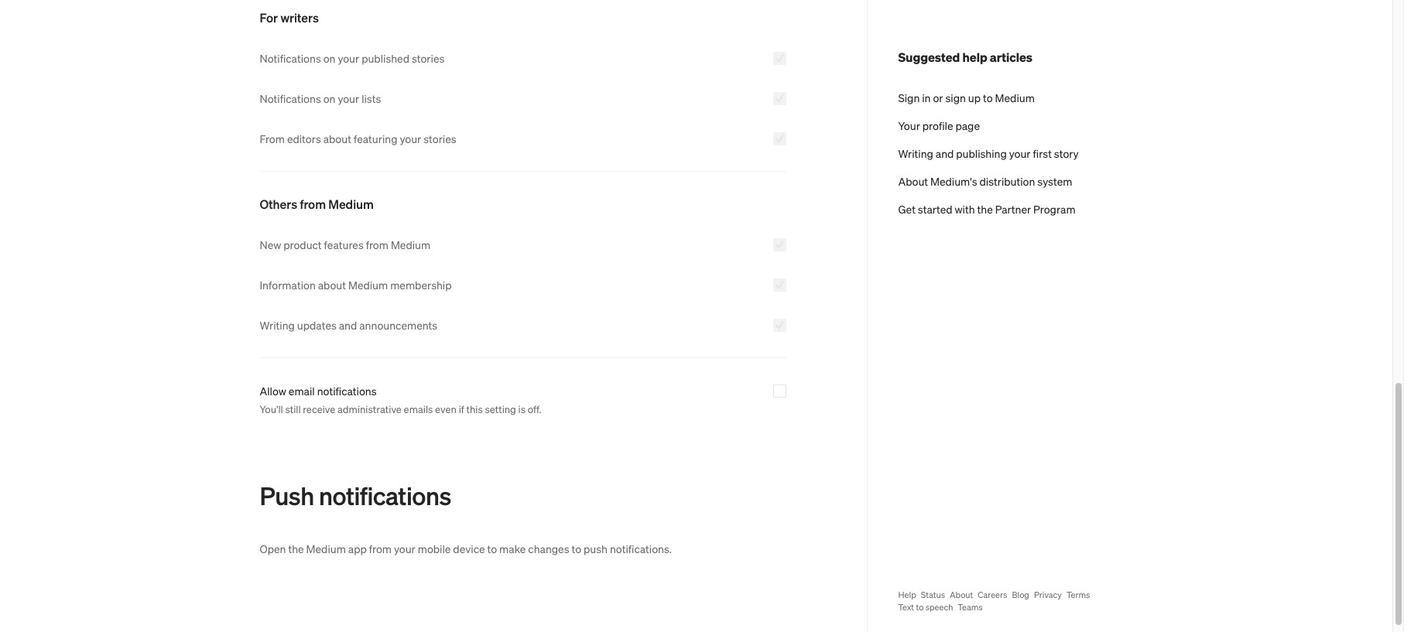 Task type: describe. For each thing, give the bounding box(es) containing it.
teams
[[958, 602, 983, 613]]

others
[[260, 196, 298, 212]]

in
[[922, 91, 931, 105]]

allow
[[260, 384, 286, 398]]

notifications on your published stories button
[[260, 50, 786, 66]]

1 vertical spatial notifications
[[319, 480, 451, 511]]

medium for information about medium membership
[[348, 278, 388, 292]]

help link
[[899, 589, 917, 602]]

0 vertical spatial the
[[978, 202, 993, 216]]

help
[[899, 590, 917, 601]]

blog
[[1012, 590, 1030, 601]]

writing and publishing your first story
[[899, 146, 1079, 160]]

about medium's distribution system
[[899, 174, 1073, 188]]

setting
[[485, 403, 516, 416]]

device
[[453, 542, 485, 556]]

email
[[289, 384, 315, 398]]

product
[[284, 238, 322, 252]]

text
[[899, 602, 915, 613]]

and inside button
[[339, 318, 357, 332]]

lists
[[362, 91, 381, 105]]

stories inside 'button'
[[412, 51, 445, 65]]

up
[[969, 91, 981, 105]]

story
[[1055, 146, 1079, 160]]

emails
[[404, 403, 433, 416]]

notifications for notifications on your lists
[[260, 91, 321, 105]]

sign
[[899, 91, 920, 105]]

get started with the partner program
[[899, 202, 1076, 216]]

announcements
[[360, 318, 438, 332]]

to inside help status about careers blog privacy terms text to speech teams
[[916, 602, 924, 613]]

0 vertical spatial from
[[300, 196, 326, 212]]

notifications for notifications on your published stories
[[260, 51, 321, 65]]

information about medium membership button
[[260, 277, 786, 293]]

your profile page link
[[899, 118, 1133, 133]]

to right up
[[983, 91, 993, 105]]

for writers
[[260, 9, 319, 26]]

help
[[963, 49, 988, 65]]

help status about careers blog privacy terms text to speech teams
[[899, 590, 1091, 613]]

open
[[260, 542, 286, 556]]

notifications on your published stories
[[260, 51, 445, 65]]

1 horizontal spatial and
[[936, 146, 954, 160]]

is
[[518, 403, 526, 416]]

features
[[324, 238, 364, 252]]

on for published
[[323, 51, 336, 65]]

terms
[[1067, 590, 1091, 601]]

distribution
[[980, 174, 1036, 188]]

status link
[[921, 589, 946, 602]]

changes
[[528, 542, 570, 556]]

profile
[[923, 118, 954, 132]]

sign
[[946, 91, 966, 105]]

notifications.
[[610, 542, 672, 556]]

administrative
[[338, 403, 402, 416]]

about inside help status about careers blog privacy terms text to speech teams
[[950, 590, 974, 601]]

writers
[[281, 9, 319, 26]]

membership
[[390, 278, 452, 292]]

notifications on your lists button
[[260, 91, 786, 106]]

mobile
[[418, 542, 451, 556]]

your left mobile
[[394, 542, 416, 556]]

new product features from medium button
[[260, 237, 786, 252]]

medium for others from medium
[[329, 196, 374, 212]]

for
[[260, 9, 278, 26]]

with
[[955, 202, 975, 216]]

app
[[348, 542, 367, 556]]

writing updates and announcements
[[260, 318, 438, 332]]

your inside button
[[338, 91, 359, 105]]

page
[[956, 118, 980, 132]]

you'll
[[260, 403, 283, 416]]

your inside 'button'
[[338, 51, 359, 65]]

privacy link
[[1034, 589, 1062, 602]]

writing for writing and publishing your first story
[[899, 146, 934, 160]]



Task type: locate. For each thing, give the bounding box(es) containing it.
1 horizontal spatial the
[[978, 202, 993, 216]]

partner
[[996, 202, 1032, 216]]

others from medium
[[260, 196, 374, 212]]

writing updates and announcements button
[[260, 318, 786, 333]]

on inside 'button'
[[323, 51, 336, 65]]

started
[[918, 202, 953, 216]]

new product features from medium
[[260, 238, 431, 252]]

2 notifications from the top
[[260, 91, 321, 105]]

about down features at the top left of page
[[318, 278, 346, 292]]

0 vertical spatial notifications
[[317, 384, 377, 398]]

0 vertical spatial notifications
[[260, 51, 321, 65]]

writing and publishing your first story link
[[899, 146, 1133, 161]]

suggested
[[899, 49, 960, 65]]

medium up your profile page link
[[996, 91, 1035, 105]]

about inside button
[[318, 278, 346, 292]]

get started with the partner program link
[[899, 201, 1133, 217]]

to right text
[[916, 602, 924, 613]]

medium up the writing updates and announcements
[[348, 278, 388, 292]]

status
[[921, 590, 946, 601]]

0 horizontal spatial and
[[339, 318, 357, 332]]

open the medium app from your mobile device to make changes to push notifications.
[[260, 542, 672, 556]]

updates
[[297, 318, 337, 332]]

medium up membership at the left top
[[391, 238, 431, 252]]

your left published on the top of the page
[[338, 51, 359, 65]]

and right the updates
[[339, 318, 357, 332]]

notifications up app
[[319, 480, 451, 511]]

your right featuring
[[400, 132, 421, 146]]

suggested help articles
[[899, 49, 1033, 65]]

about up teams
[[950, 590, 974, 601]]

still
[[285, 403, 301, 416]]

0 vertical spatial and
[[936, 146, 954, 160]]

medium's
[[931, 174, 978, 188]]

your
[[899, 118, 921, 132]]

program
[[1034, 202, 1076, 216]]

publishing
[[957, 146, 1007, 160]]

on up "notifications on your lists"
[[323, 51, 336, 65]]

1 notifications from the top
[[260, 51, 321, 65]]

from
[[300, 196, 326, 212], [366, 238, 389, 252], [369, 542, 392, 556]]

stories right published on the top of the page
[[412, 51, 445, 65]]

push
[[584, 542, 608, 556]]

1 vertical spatial on
[[323, 91, 336, 105]]

on inside button
[[323, 91, 336, 105]]

sign in or sign up to medium
[[899, 91, 1035, 105]]

stories inside button
[[424, 132, 457, 146]]

about inside button
[[323, 132, 352, 146]]

the right with
[[978, 202, 993, 216]]

published
[[362, 51, 410, 65]]

allow email notifications you'll still receive administrative emails even if this setting is off.
[[260, 384, 542, 416]]

0 vertical spatial stories
[[412, 51, 445, 65]]

terms link
[[1067, 589, 1091, 602]]

to
[[983, 91, 993, 105], [487, 542, 497, 556], [572, 542, 582, 556], [916, 602, 924, 613]]

1 vertical spatial from
[[366, 238, 389, 252]]

to left make
[[487, 542, 497, 556]]

your left first
[[1010, 146, 1031, 160]]

writing inside button
[[260, 318, 295, 332]]

your inside button
[[400, 132, 421, 146]]

the right open at left
[[288, 542, 304, 556]]

featuring
[[354, 132, 398, 146]]

off.
[[528, 403, 542, 416]]

medium
[[996, 91, 1035, 105], [329, 196, 374, 212], [391, 238, 431, 252], [348, 278, 388, 292], [306, 542, 346, 556]]

1 vertical spatial about
[[318, 278, 346, 292]]

stories
[[412, 51, 445, 65], [424, 132, 457, 146]]

your profile page
[[899, 118, 980, 132]]

careers link
[[978, 589, 1008, 602]]

1 vertical spatial notifications
[[260, 91, 321, 105]]

careers
[[978, 590, 1008, 601]]

notifications inside 'button'
[[260, 51, 321, 65]]

notifications inside allow email notifications you'll still receive administrative emails even if this setting is off.
[[317, 384, 377, 398]]

notifications up editors
[[260, 91, 321, 105]]

notifications up administrative
[[317, 384, 377, 398]]

and
[[936, 146, 954, 160], [339, 318, 357, 332]]

0 horizontal spatial the
[[288, 542, 304, 556]]

information about medium membership
[[260, 278, 452, 292]]

from editors about featuring your stories button
[[260, 131, 786, 146]]

writing left the updates
[[260, 318, 295, 332]]

notifications on your lists
[[260, 91, 381, 105]]

get
[[899, 202, 916, 216]]

if
[[459, 403, 464, 416]]

first
[[1033, 146, 1052, 160]]

your left lists
[[338, 91, 359, 105]]

from
[[260, 132, 285, 146]]

0 horizontal spatial writing
[[260, 318, 295, 332]]

and down 'your profile page' at the top of page
[[936, 146, 954, 160]]

from editors about featuring your stories
[[260, 132, 457, 146]]

your
[[338, 51, 359, 65], [338, 91, 359, 105], [400, 132, 421, 146], [1010, 146, 1031, 160], [394, 542, 416, 556]]

privacy
[[1034, 590, 1062, 601]]

0 vertical spatial on
[[323, 51, 336, 65]]

medium for open the medium app from your mobile device to make changes to push notifications.
[[306, 542, 346, 556]]

to left the push
[[572, 542, 582, 556]]

stories right featuring
[[424, 132, 457, 146]]

0 vertical spatial about
[[323, 132, 352, 146]]

blog link
[[1012, 589, 1030, 602]]

1 vertical spatial the
[[288, 542, 304, 556]]

writing for writing updates and announcements
[[260, 318, 295, 332]]

editors
[[287, 132, 321, 146]]

from inside button
[[366, 238, 389, 252]]

on left lists
[[323, 91, 336, 105]]

notifications
[[260, 51, 321, 65], [260, 91, 321, 105]]

about link
[[950, 589, 974, 602]]

system
[[1038, 174, 1073, 188]]

2 vertical spatial from
[[369, 542, 392, 556]]

new
[[260, 238, 281, 252]]

1 vertical spatial writing
[[260, 318, 295, 332]]

about
[[323, 132, 352, 146], [318, 278, 346, 292]]

or
[[933, 91, 944, 105]]

on
[[323, 51, 336, 65], [323, 91, 336, 105]]

writing down your
[[899, 146, 934, 160]]

0 vertical spatial writing
[[899, 146, 934, 160]]

on for lists
[[323, 91, 336, 105]]

1 horizontal spatial writing
[[899, 146, 934, 160]]

notifications
[[317, 384, 377, 398], [319, 480, 451, 511]]

this
[[467, 403, 483, 416]]

from right app
[[369, 542, 392, 556]]

writing
[[899, 146, 934, 160], [260, 318, 295, 332]]

information
[[260, 278, 316, 292]]

1 vertical spatial about
[[950, 590, 974, 601]]

about right editors
[[323, 132, 352, 146]]

receive
[[303, 403, 336, 416]]

medium left app
[[306, 542, 346, 556]]

teams link
[[958, 602, 983, 614]]

from right features at the top left of page
[[366, 238, 389, 252]]

about up get
[[899, 174, 929, 188]]

make
[[500, 542, 526, 556]]

text to speech link
[[899, 602, 954, 614]]

1 horizontal spatial about
[[950, 590, 974, 601]]

2 on from the top
[[323, 91, 336, 105]]

0 horizontal spatial about
[[899, 174, 929, 188]]

speech
[[926, 602, 954, 613]]

even
[[435, 403, 457, 416]]

push
[[260, 480, 314, 511]]

notifications inside button
[[260, 91, 321, 105]]

articles
[[990, 49, 1033, 65]]

medium up new product features from medium
[[329, 196, 374, 212]]

0 vertical spatial about
[[899, 174, 929, 188]]

1 vertical spatial and
[[339, 318, 357, 332]]

push notifications
[[260, 480, 451, 511]]

1 vertical spatial stories
[[424, 132, 457, 146]]

notifications down for writers
[[260, 51, 321, 65]]

from right others
[[300, 196, 326, 212]]

1 on from the top
[[323, 51, 336, 65]]



Task type: vqa. For each thing, say whether or not it's contained in the screenshot.
Profile
yes



